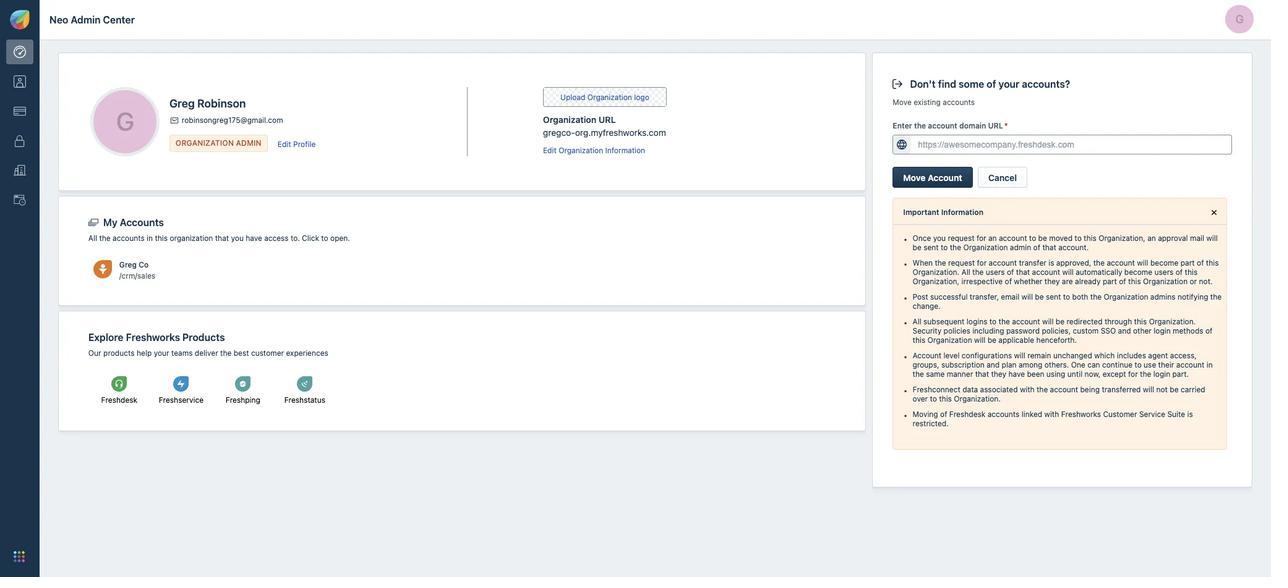 Task type: vqa. For each thing, say whether or not it's contained in the screenshot.
the top Freshdesk
yes



Task type: locate. For each thing, give the bounding box(es) containing it.
accounts down my accounts
[[113, 234, 145, 243]]

0 vertical spatial your
[[999, 79, 1019, 90]]

0 vertical spatial sent
[[924, 243, 939, 252]]

1 vertical spatial in
[[1206, 361, 1213, 370]]

0 vertical spatial in
[[147, 234, 153, 243]]

move up the important
[[903, 172, 926, 183]]

0 vertical spatial is
[[1048, 259, 1054, 268]]

greg for greg robinson
[[169, 97, 195, 110]]

this right moved
[[1084, 234, 1096, 243]]

0 horizontal spatial freshworks
[[126, 332, 180, 343]]

of
[[987, 79, 996, 90], [1033, 243, 1040, 252], [1197, 259, 1204, 268], [1007, 268, 1014, 277], [1176, 268, 1183, 277], [1005, 277, 1012, 286], [1119, 277, 1126, 286], [1205, 327, 1212, 336], [940, 410, 947, 419]]

0 horizontal spatial sent
[[924, 243, 939, 252]]

freshservice image
[[173, 377, 189, 392]]

0 horizontal spatial organization,
[[913, 277, 959, 286]]

admins
[[1150, 293, 1176, 302]]

this right the over
[[939, 395, 952, 404]]

0 horizontal spatial is
[[1048, 259, 1054, 268]]

1 horizontal spatial have
[[1008, 370, 1025, 379]]

the up already
[[1093, 259, 1105, 268]]

the left "same"
[[913, 370, 924, 379]]

0 vertical spatial with
[[1020, 385, 1035, 395]]

move for move account
[[903, 172, 926, 183]]

organization. down admins
[[1149, 317, 1196, 327]]

1 vertical spatial freshdesk
[[949, 410, 985, 419]]

1 horizontal spatial accounts
[[943, 98, 975, 107]]

1 horizontal spatial organization,
[[1099, 234, 1145, 243]]

0 vertical spatial move
[[893, 98, 912, 107]]

0 horizontal spatial have
[[246, 234, 262, 243]]

2 vertical spatial all
[[913, 317, 921, 327]]

of left or
[[1176, 268, 1183, 277]]

freshdesk image
[[112, 377, 127, 392]]

1 horizontal spatial freshworks
[[1061, 410, 1101, 419]]

freshworks crm image
[[93, 260, 112, 279]]

organization inside organization url gregco-org.myfreshworks.com
[[543, 114, 596, 125]]

greg robinson main content
[[58, 40, 1253, 578]]

access,
[[1170, 351, 1197, 361]]

1 vertical spatial part
[[1103, 277, 1117, 286]]

freshworks down being
[[1061, 410, 1101, 419]]

move inside button
[[903, 172, 926, 183]]

0 vertical spatial and
[[1118, 327, 1131, 336]]

all up freshworks crm icon
[[88, 234, 97, 243]]

0 horizontal spatial part
[[1103, 277, 1117, 286]]

0 horizontal spatial and
[[987, 361, 1000, 370]]

policies
[[944, 327, 970, 336]]

sent left both
[[1046, 293, 1061, 302]]

users up admins
[[1154, 268, 1174, 277]]

enter the account domain url
[[893, 121, 1003, 130]]

freshworks inside 'explore freshworks products our products help your teams deliver the best customer experiences'
[[126, 332, 180, 343]]

0 horizontal spatial in
[[147, 234, 153, 243]]

1 vertical spatial your
[[154, 349, 169, 358]]

you right once
[[933, 234, 946, 243]]

1 horizontal spatial greg
[[169, 97, 195, 110]]

in inside the • once you request for an account to be moved to this organization, an approval mail will be sent to the organization admin of that account. • when the request for account transfer is approved, the account will become part of this organization. all the users of that account will automatically become users of this organization, irrespective of whether they are already part of this organization or not. • post successful transfer, email will be sent to both the organization admins notifying the change. • all subsequent logins to the account will be redirected through this organization. security policies including password policies, custom sso and other login methods of this organization will be applicable henceforth. • account level configurations will remain unchanged which includes agent access, groups, subscription and plan among others. one can continue to use their account in the same manner that they have been using until now, except for the login part. • freshconnect data associated with the account being transferred will not be carried over to this organization. • moving of freshdesk accounts linked with freshworks customer service suite is restricted.
[[1206, 361, 1213, 370]]

• left once
[[903, 234, 908, 245]]

plan
[[1002, 361, 1017, 370]]

password
[[1006, 327, 1040, 336]]

1 vertical spatial have
[[1008, 370, 1025, 379]]

organization, up automatically
[[1099, 234, 1145, 243]]

organization. up successful on the bottom
[[913, 268, 959, 277]]

1 horizontal spatial you
[[933, 234, 946, 243]]

1 horizontal spatial edit
[[543, 146, 557, 155]]

0 vertical spatial greg
[[169, 97, 195, 110]]

2 vertical spatial for
[[1128, 370, 1138, 379]]

information down org.myfreshworks.com
[[605, 146, 645, 155]]

of up 'transfer'
[[1033, 243, 1040, 252]]

henceforth.
[[1036, 336, 1077, 345]]

6 • from the top
[[903, 385, 908, 397]]

continue
[[1102, 361, 1132, 370]]

• left security
[[903, 317, 908, 328]]

0 horizontal spatial an
[[988, 234, 997, 243]]

0 horizontal spatial greg
[[119, 260, 137, 269]]

profile picture image
[[1225, 5, 1254, 33], [93, 90, 156, 153]]

1 horizontal spatial an
[[1147, 234, 1156, 243]]

1 vertical spatial request
[[948, 259, 975, 268]]

don't find some of your accounts?
[[910, 79, 1070, 90]]

redirected
[[1067, 317, 1103, 327]]

already
[[1075, 277, 1101, 286]]

0 horizontal spatial your
[[154, 349, 169, 358]]

you
[[231, 234, 244, 243], [933, 234, 946, 243]]

2 vertical spatial accounts
[[988, 410, 1020, 419]]

1 horizontal spatial freshdesk
[[949, 410, 985, 419]]

part
[[1181, 259, 1195, 268], [1103, 277, 1117, 286]]

remain
[[1027, 351, 1051, 361]]

1 horizontal spatial all
[[913, 317, 921, 327]]

0 vertical spatial account
[[928, 172, 962, 183]]

to right once
[[941, 243, 948, 252]]

1 horizontal spatial part
[[1181, 259, 1195, 268]]

0 vertical spatial accounts
[[943, 98, 975, 107]]

of up not.
[[1197, 259, 1204, 268]]

1 vertical spatial freshworks
[[1061, 410, 1101, 419]]

0 horizontal spatial with
[[1020, 385, 1035, 395]]

custom
[[1073, 327, 1099, 336]]

1 vertical spatial all
[[961, 268, 970, 277]]

that
[[215, 234, 229, 243], [1042, 243, 1056, 252], [1016, 268, 1030, 277], [975, 370, 989, 379]]

freshdesk down data on the right
[[949, 410, 985, 419]]

0 vertical spatial information
[[605, 146, 645, 155]]

1 horizontal spatial users
[[1154, 268, 1174, 277]]

is right 'transfer'
[[1048, 259, 1054, 268]]

my subscriptions image
[[14, 105, 26, 118]]

they left the are
[[1045, 277, 1060, 286]]

best
[[234, 349, 249, 358]]

when
[[913, 259, 933, 268]]

is
[[1048, 259, 1054, 268], [1187, 410, 1193, 419]]

organization image
[[14, 165, 26, 177]]

access
[[264, 234, 289, 243]]

they
[[1045, 277, 1060, 286], [991, 370, 1006, 379]]

0 vertical spatial organization,
[[1099, 234, 1145, 243]]

freshping image
[[235, 377, 251, 392]]

with right linked
[[1044, 410, 1059, 419]]

freshstatus image
[[297, 377, 313, 392]]

security
[[913, 327, 941, 336]]

be up configurations
[[988, 336, 996, 345]]

freshworks up help
[[126, 332, 180, 343]]

• left the over
[[903, 385, 908, 397]]

login
[[1154, 327, 1171, 336], [1153, 370, 1170, 379]]

1 horizontal spatial your
[[999, 79, 1019, 90]]

0 vertical spatial login
[[1154, 327, 1171, 336]]

to
[[321, 234, 328, 243], [1029, 234, 1036, 243], [1075, 234, 1082, 243], [941, 243, 948, 252], [1063, 293, 1070, 302], [989, 317, 997, 327], [1135, 361, 1142, 370], [930, 395, 937, 404]]

1 vertical spatial greg
[[119, 260, 137, 269]]

0 vertical spatial have
[[246, 234, 262, 243]]

an left admin
[[988, 234, 997, 243]]

1 horizontal spatial in
[[1206, 361, 1213, 370]]

center
[[103, 14, 135, 25]]

to left use
[[1135, 361, 1142, 370]]

sent
[[924, 243, 939, 252], [1046, 293, 1061, 302]]

organization.
[[913, 268, 959, 277], [1149, 317, 1196, 327], [954, 395, 1001, 404]]

find
[[938, 79, 956, 90]]

greg left robinson
[[169, 97, 195, 110]]

organization up irrespective
[[963, 243, 1008, 252]]

account up "same"
[[913, 351, 941, 361]]

products
[[103, 349, 135, 358]]

1 vertical spatial and
[[987, 361, 1000, 370]]

freshworks
[[126, 332, 180, 343], [1061, 410, 1101, 419]]

1 an from the left
[[988, 234, 997, 243]]

become up admins
[[1124, 268, 1152, 277]]

organization. down manner
[[954, 395, 1001, 404]]

have left been
[[1008, 370, 1025, 379]]

don't
[[910, 79, 936, 90]]

request down important information on the top right
[[948, 234, 974, 243]]

of right some
[[987, 79, 996, 90]]

will left not
[[1143, 385, 1154, 395]]

with down been
[[1020, 385, 1035, 395]]

robinson
[[197, 97, 246, 110]]

login right 'other' at the right bottom of page
[[1154, 327, 1171, 336]]

1 vertical spatial sent
[[1046, 293, 1061, 302]]

0 horizontal spatial url
[[599, 114, 616, 125]]

1 vertical spatial move
[[903, 172, 926, 183]]

of right already
[[1119, 277, 1126, 286]]

to right moved
[[1075, 234, 1082, 243]]

•
[[903, 234, 908, 245], [903, 259, 908, 270], [903, 293, 908, 304], [903, 317, 908, 328], [903, 351, 908, 363], [903, 385, 908, 397], [903, 410, 908, 421]]

customer
[[251, 349, 284, 358]]

0 horizontal spatial you
[[231, 234, 244, 243]]

• left 'moving'
[[903, 410, 908, 421]]

for
[[977, 234, 986, 243], [977, 259, 987, 268], [1128, 370, 1138, 379]]

2 • from the top
[[903, 259, 908, 270]]

your inside 'explore freshworks products our products help your teams deliver the best customer experiences'
[[154, 349, 169, 358]]

be up henceforth. on the right of the page
[[1056, 317, 1064, 327]]

your
[[999, 79, 1019, 90], [154, 349, 169, 358]]

over
[[913, 395, 928, 404]]

0 horizontal spatial all
[[88, 234, 97, 243]]

robinsongreg175@gmail.com
[[182, 116, 283, 125]]

0 vertical spatial organization.
[[913, 268, 959, 277]]

can
[[1088, 361, 1100, 370]]

1 horizontal spatial sent
[[1046, 293, 1061, 302]]

information right the important
[[941, 208, 983, 217]]

2 horizontal spatial accounts
[[988, 410, 1020, 419]]

experiences
[[286, 349, 328, 358]]

for left admin
[[977, 234, 986, 243]]

carried
[[1181, 385, 1205, 395]]

0 horizontal spatial edit
[[278, 140, 291, 149]]

1 vertical spatial account
[[913, 351, 941, 361]]

1 horizontal spatial and
[[1118, 327, 1131, 336]]

and right 'sso'
[[1118, 327, 1131, 336]]

will
[[1206, 234, 1218, 243], [1137, 259, 1148, 268], [1062, 268, 1074, 277], [1022, 293, 1033, 302], [1042, 317, 1054, 327], [974, 336, 985, 345], [1014, 351, 1025, 361], [1143, 385, 1154, 395]]

org.myfreshworks.com
[[575, 127, 666, 138]]

freshping
[[226, 396, 260, 405]]

in down accounts
[[147, 234, 153, 243]]

upload organization logo
[[560, 92, 649, 102]]

subscription
[[941, 361, 985, 370]]

freshdesk down freshdesk image
[[101, 396, 137, 405]]

edit for edit organization information
[[543, 146, 557, 155]]

be
[[1038, 234, 1047, 243], [913, 243, 921, 252], [1035, 293, 1044, 302], [1056, 317, 1064, 327], [988, 336, 996, 345], [1170, 385, 1179, 395]]

account
[[928, 172, 962, 183], [913, 351, 941, 361]]

admin
[[236, 138, 262, 148]]

1 vertical spatial login
[[1153, 370, 1170, 379]]

transfer,
[[970, 293, 999, 302]]

accounts for greg robinson
[[113, 234, 145, 243]]

0 horizontal spatial users
[[986, 268, 1005, 277]]

1 vertical spatial with
[[1044, 410, 1059, 419]]

the up transfer,
[[972, 268, 984, 277]]

account inside button
[[928, 172, 962, 183]]

1 vertical spatial for
[[977, 259, 987, 268]]

1 vertical spatial they
[[991, 370, 1006, 379]]

users up transfer,
[[986, 268, 1005, 277]]

except
[[1103, 370, 1126, 379]]

the down not.
[[1210, 293, 1222, 302]]

0 vertical spatial part
[[1181, 259, 1195, 268]]

1 horizontal spatial is
[[1187, 410, 1193, 419]]

organization, up successful on the bottom
[[913, 277, 959, 286]]

unchanged
[[1053, 351, 1092, 361]]

organization
[[176, 138, 234, 148]]

2 horizontal spatial all
[[961, 268, 970, 277]]

greg up /crm/sales
[[119, 260, 137, 269]]

0 vertical spatial freshworks
[[126, 332, 180, 343]]

and left "plan"
[[987, 361, 1000, 370]]

0 horizontal spatial profile picture image
[[93, 90, 156, 153]]

explore
[[88, 332, 123, 343]]

freshstatus
[[284, 396, 325, 405]]

5 • from the top
[[903, 351, 908, 363]]

0 vertical spatial all
[[88, 234, 97, 243]]

you left access
[[231, 234, 244, 243]]

suite
[[1167, 410, 1185, 419]]

login up not
[[1153, 370, 1170, 379]]

customer
[[1103, 410, 1137, 419]]

freshdesk inside the • once you request for an account to be moved to this organization, an approval mail will be sent to the organization admin of that account. • when the request for account transfer is approved, the account will become part of this organization. all the users of that account will automatically become users of this organization, irrespective of whether they are already part of this organization or not. • post successful transfer, email will be sent to both the organization admins notifying the change. • all subsequent logins to the account will be redirected through this organization. security policies including password policies, custom sso and other login methods of this organization will be applicable henceforth. • account level configurations will remain unchanged which includes agent access, groups, subscription and plan among others. one can continue to use their account in the same manner that they have been using until now, except for the login part. • freshconnect data associated with the account being transferred will not be carried over to this organization. • moving of freshdesk accounts linked with freshworks customer service suite is restricted.
[[949, 410, 985, 419]]

move up 'enter'
[[893, 98, 912, 107]]

1 vertical spatial organization.
[[1149, 317, 1196, 327]]

email
[[1001, 293, 1019, 302]]

have inside the • once you request for an account to be moved to this organization, an approval mail will be sent to the organization admin of that account. • when the request for account transfer is approved, the account will become part of this organization. all the users of that account will automatically become users of this organization, irrespective of whether they are already part of this organization or not. • post successful transfer, email will be sent to both the organization admins notifying the change. • all subsequent logins to the account will be redirected through this organization. security policies including password policies, custom sso and other login methods of this organization will be applicable henceforth. • account level configurations will remain unchanged which includes agent access, groups, subscription and plan among others. one can continue to use their account in the same manner that they have been using until now, except for the login part. • freshconnect data associated with the account being transferred will not be carried over to this organization. • moving of freshdesk accounts linked with freshworks customer service suite is restricted.
[[1008, 370, 1025, 379]]

will right mail
[[1206, 234, 1218, 243]]

the down been
[[1037, 385, 1048, 395]]

part right already
[[1103, 277, 1117, 286]]

manner
[[947, 370, 973, 379]]

organization up the level at the right of page
[[927, 336, 972, 345]]

once
[[913, 234, 931, 243]]

request up irrespective
[[948, 259, 975, 268]]

1 vertical spatial profile picture image
[[93, 90, 156, 153]]

edit down gregco-
[[543, 146, 557, 155]]

domain
[[959, 121, 986, 130]]

upload
[[560, 92, 585, 102]]

1 horizontal spatial they
[[1045, 277, 1060, 286]]

account up important information on the top right
[[928, 172, 962, 183]]

greg inside 'greg co /crm/sales'
[[119, 260, 137, 269]]

0 horizontal spatial freshdesk
[[101, 396, 137, 405]]

the right when
[[935, 259, 946, 268]]

organization up gregco-
[[543, 114, 596, 125]]

all up successful on the bottom
[[961, 268, 970, 277]]

all down change.
[[913, 317, 921, 327]]

in
[[147, 234, 153, 243], [1206, 361, 1213, 370]]

1 vertical spatial accounts
[[113, 234, 145, 243]]

logo
[[634, 92, 649, 102]]

change.
[[913, 302, 941, 311]]

with
[[1020, 385, 1035, 395], [1044, 410, 1059, 419]]

0 vertical spatial they
[[1045, 277, 1060, 286]]

1 horizontal spatial information
[[941, 208, 983, 217]]

your left accounts?
[[999, 79, 1019, 90]]

1 users from the left
[[986, 268, 1005, 277]]

deliver
[[195, 349, 218, 358]]

url right domain at right
[[988, 121, 1003, 130]]

this up not.
[[1206, 259, 1219, 268]]

products
[[182, 332, 225, 343]]

1 horizontal spatial profile picture image
[[1225, 5, 1254, 33]]

0 horizontal spatial accounts
[[113, 234, 145, 243]]

url up org.myfreshworks.com
[[599, 114, 616, 125]]



Task type: describe. For each thing, give the bounding box(es) containing it.
all the accounts in this organization that you have access to. click to open.
[[88, 234, 350, 243]]

moving
[[913, 410, 938, 419]]

1 horizontal spatial with
[[1044, 410, 1059, 419]]

this right through
[[1134, 317, 1147, 327]]

freshservice
[[159, 396, 203, 405]]

accounts for upload organization logo
[[943, 98, 975, 107]]

transfer
[[1019, 259, 1046, 268]]

enter
[[893, 121, 912, 130]]

the right once
[[950, 243, 961, 252]]

1 vertical spatial is
[[1187, 410, 1193, 419]]

1 • from the top
[[903, 234, 908, 245]]

account down admin
[[989, 259, 1017, 268]]

• once you request for an account to be moved to this organization, an approval mail will be sent to the organization admin of that account. • when the request for account transfer is approved, the account will become part of this organization. all the users of that account will automatically become users of this organization, irrespective of whether they are already part of this organization or not. • post successful transfer, email will be sent to both the organization admins notifying the change. • all subsequent logins to the account will be redirected through this organization. security policies including password policies, custom sso and other login methods of this organization will be applicable henceforth. • account level configurations will remain unchanged which includes agent access, groups, subscription and plan among others. one can continue to use their account in the same manner that they have been using until now, except for the login part. • freshconnect data associated with the account being transferred will not be carried over to this organization. • moving of freshdesk accounts linked with freshworks customer service suite is restricted.
[[903, 234, 1222, 429]]

will down whether
[[1022, 293, 1033, 302]]

greg for greg co /crm/sales
[[119, 260, 137, 269]]

this left not.
[[1185, 268, 1198, 277]]

to right the over
[[930, 395, 937, 404]]

organization url gregco-org.myfreshworks.com
[[543, 114, 666, 138]]

4 • from the top
[[903, 317, 908, 328]]

will right automatically
[[1137, 259, 1148, 268]]

configurations
[[962, 351, 1012, 361]]

2 users from the left
[[1154, 268, 1174, 277]]

or
[[1190, 277, 1197, 286]]

of right methods on the right of the page
[[1205, 327, 1212, 336]]

policies,
[[1042, 327, 1071, 336]]

accounts
[[120, 217, 164, 228]]

move account
[[903, 172, 962, 183]]

linked
[[1022, 410, 1042, 419]]

applicable
[[998, 336, 1034, 345]]

groups,
[[913, 361, 939, 370]]

2 an from the left
[[1147, 234, 1156, 243]]

Enter the account domain URL text field
[[911, 135, 1232, 154]]

1 vertical spatial information
[[941, 208, 983, 217]]

been
[[1027, 370, 1044, 379]]

3 • from the top
[[903, 293, 908, 304]]

that down configurations
[[975, 370, 989, 379]]

not
[[1156, 385, 1168, 395]]

account left the are
[[1032, 268, 1060, 277]]

7 • from the top
[[903, 410, 908, 421]]

security image
[[14, 135, 26, 147]]

1 vertical spatial organization,
[[913, 277, 959, 286]]

are
[[1062, 277, 1073, 286]]

both
[[1072, 293, 1088, 302]]

to up 'transfer'
[[1029, 234, 1036, 243]]

to right "click"
[[321, 234, 328, 243]]

account inside the • once you request for an account to be moved to this organization, an approval mail will be sent to the organization admin of that account. • when the request for account transfer is approved, the account will become part of this organization. all the users of that account will automatically become users of this organization, irrespective of whether they are already part of this organization or not. • post successful transfer, email will be sent to both the organization admins notifying the change. • all subsequent logins to the account will be redirected through this organization. security policies including password policies, custom sso and other login methods of this organization will be applicable henceforth. • account level configurations will remain unchanged which includes agent access, groups, subscription and plan among others. one can continue to use their account in the same manner that they have been using until now, except for the login part. • freshconnect data associated with the account being transferred will not be carried over to this organization. • moving of freshdesk accounts linked with freshworks customer service suite is restricted.
[[913, 351, 941, 361]]

users image
[[14, 76, 26, 88]]

that up 'transfer'
[[1042, 243, 1056, 252]]

freshworks icon image
[[10, 10, 30, 30]]

methods
[[1173, 327, 1203, 336]]

being
[[1080, 385, 1100, 395]]

of right 'moving'
[[940, 410, 947, 419]]

cancel
[[988, 172, 1017, 183]]

our
[[88, 349, 101, 358]]

1 horizontal spatial url
[[988, 121, 1003, 130]]

this down accounts
[[155, 234, 168, 243]]

edit for edit profile
[[278, 140, 291, 149]]

gregco-
[[543, 127, 575, 138]]

be down whether
[[1035, 293, 1044, 302]]

which
[[1094, 351, 1115, 361]]

accounts inside the • once you request for an account to be moved to this organization, an approval mail will be sent to the organization admin of that account. • when the request for account transfer is approved, the account will become part of this organization. all the users of that account will automatically become users of this organization, irrespective of whether they are already part of this organization or not. • post successful transfer, email will be sent to both the organization admins notifying the change. • all subsequent logins to the account will be redirected through this organization. security policies including password policies, custom sso and other login methods of this organization will be applicable henceforth. • account level configurations will remain unchanged which includes agent access, groups, subscription and plan among others. one can continue to use their account in the same manner that they have been using until now, except for the login part. • freshconnect data associated with the account being transferred will not be carried over to this organization. • moving of freshdesk accounts linked with freshworks customer service suite is restricted.
[[988, 410, 1020, 419]]

organization up organization url gregco-org.myfreshworks.com
[[587, 92, 632, 102]]

neo
[[49, 14, 68, 25]]

to right logins
[[989, 317, 997, 327]]

you inside the • once you request for an account to be moved to this organization, an approval mail will be sent to the organization admin of that account. • when the request for account transfer is approved, the account will become part of this organization. all the users of that account will automatically become users of this organization, irrespective of whether they are already part of this organization or not. • post successful transfer, email will be sent to both the organization admins notifying the change. • all subsequent logins to the account will be redirected through this organization. security policies including password policies, custom sso and other login methods of this organization will be applicable henceforth. • account level configurations will remain unchanged which includes agent access, groups, subscription and plan among others. one can continue to use their account in the same manner that they have been using until now, except for the login part. • freshconnect data associated with the account being transferred will not be carried over to this organization. • moving of freshdesk accounts linked with freshworks customer service suite is restricted.
[[933, 234, 946, 243]]

logins
[[967, 317, 987, 327]]

using
[[1046, 370, 1065, 379]]

some
[[959, 79, 984, 90]]

0 horizontal spatial they
[[991, 370, 1006, 379]]

part.
[[1172, 370, 1189, 379]]

edit profile
[[278, 140, 316, 149]]

neo admin center
[[49, 14, 135, 25]]

post
[[913, 293, 928, 302]]

organization down gregco-
[[559, 146, 603, 155]]

that right organization
[[215, 234, 229, 243]]

organization up admins
[[1143, 277, 1188, 286]]

now,
[[1085, 370, 1101, 379]]

same
[[926, 370, 945, 379]]

includes
[[1117, 351, 1146, 361]]

restricted.
[[913, 419, 949, 429]]

open.
[[330, 234, 350, 243]]

/crm/sales
[[119, 271, 155, 281]]

the down agent on the right of the page
[[1140, 370, 1151, 379]]

will down applicable
[[1014, 351, 1025, 361]]

of left 'transfer'
[[1007, 268, 1014, 277]]

0 horizontal spatial information
[[605, 146, 645, 155]]

edit organization information link
[[543, 144, 645, 155]]

freshworks switcher image
[[14, 552, 25, 563]]

account up 'transfer'
[[999, 234, 1027, 243]]

through
[[1105, 317, 1132, 327]]

freshworks inside the • once you request for an account to be moved to this organization, an approval mail will be sent to the organization admin of that account. • when the request for account transfer is approved, the account will become part of this organization. all the users of that account will automatically become users of this organization, irrespective of whether they are already part of this organization or not. • post successful transfer, email will be sent to both the organization admins notifying the change. • all subsequent logins to the account will be redirected through this organization. security policies including password policies, custom sso and other login methods of this organization will be applicable henceforth. • account level configurations will remain unchanged which includes agent access, groups, subscription and plan among others. one can continue to use their account in the same manner that they have been using until now, except for the login part. • freshconnect data associated with the account being transferred will not be carried over to this organization. • moving of freshdesk accounts linked with freshworks customer service suite is restricted.
[[1061, 410, 1101, 419]]

whether
[[1014, 277, 1042, 286]]

help
[[137, 349, 152, 358]]

co
[[139, 260, 149, 269]]

the inside 'explore freshworks products our products help your teams deliver the best customer experiences'
[[220, 349, 232, 358]]

this up groups,
[[913, 336, 925, 345]]

approval
[[1158, 234, 1188, 243]]

click
[[302, 234, 319, 243]]

account right approved,
[[1107, 259, 1135, 268]]

that down admin
[[1016, 268, 1030, 277]]

0 vertical spatial profile picture image
[[1225, 5, 1254, 33]]

account right their
[[1176, 361, 1204, 370]]

cancel button
[[978, 167, 1027, 188]]

edit organization information
[[543, 146, 645, 155]]

approved,
[[1056, 259, 1091, 268]]

move account button
[[893, 167, 973, 188]]

this right automatically
[[1128, 277, 1141, 286]]

freshconnect
[[913, 385, 960, 395]]

be left moved
[[1038, 234, 1047, 243]]

notifying
[[1178, 293, 1208, 302]]

be up when
[[913, 243, 921, 252]]

level
[[944, 351, 960, 361]]

to left both
[[1063, 293, 1070, 302]]

admin
[[71, 14, 101, 25]]

others.
[[1044, 361, 1069, 370]]

other
[[1133, 327, 1152, 336]]

become down approval
[[1150, 259, 1178, 268]]

neo admin center image
[[14, 46, 26, 58]]

url inside organization url gregco-org.myfreshworks.com
[[599, 114, 616, 125]]

0 vertical spatial freshdesk
[[101, 396, 137, 405]]

successful
[[930, 293, 968, 302]]

mail
[[1190, 234, 1204, 243]]

my accounts
[[103, 217, 164, 228]]

important
[[903, 208, 939, 217]]

organization up through
[[1104, 293, 1148, 302]]

audit logs image
[[14, 194, 26, 207]]

service
[[1139, 410, 1165, 419]]

will up henceforth. on the right of the page
[[1042, 317, 1054, 327]]

profile picture image inside the greg robinson main content
[[93, 90, 156, 153]]

the right 'enter'
[[914, 121, 926, 130]]

agent
[[1148, 351, 1168, 361]]

teams
[[171, 349, 193, 358]]

account down the move existing accounts
[[928, 121, 957, 130]]

my
[[103, 217, 117, 228]]

use
[[1144, 361, 1156, 370]]

edit profile link
[[278, 138, 316, 149]]

their
[[1158, 361, 1174, 370]]

of up email
[[1005, 277, 1012, 286]]

account up applicable
[[1012, 317, 1040, 327]]

irrespective
[[961, 277, 1003, 286]]

account down the "using"
[[1050, 385, 1078, 395]]

profile
[[293, 140, 316, 149]]

the right both
[[1090, 293, 1102, 302]]

move for move existing accounts
[[893, 98, 912, 107]]

accounts?
[[1022, 79, 1070, 90]]

2 vertical spatial organization.
[[954, 395, 1001, 404]]

sso
[[1101, 327, 1116, 336]]

0 vertical spatial request
[[948, 234, 974, 243]]

will left already
[[1062, 268, 1074, 277]]

0 vertical spatial for
[[977, 234, 986, 243]]

until
[[1067, 370, 1082, 379]]

move existing accounts
[[893, 98, 975, 107]]

explore freshworks products our products help your teams deliver the best customer experiences
[[88, 332, 328, 358]]

the up applicable
[[999, 317, 1010, 327]]

will up configurations
[[974, 336, 985, 345]]

existing
[[914, 98, 941, 107]]

the down my
[[99, 234, 111, 243]]

be right not
[[1170, 385, 1179, 395]]



